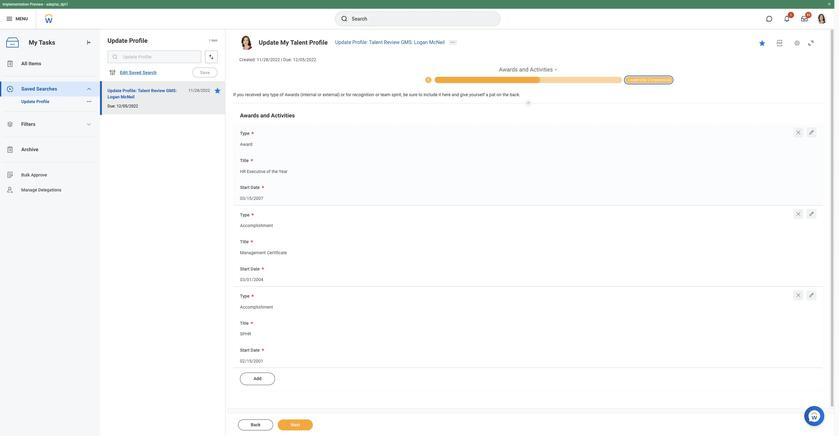 Task type: vqa. For each thing, say whether or not it's contained in the screenshot.


Task type: describe. For each thing, give the bounding box(es) containing it.
0 vertical spatial of
[[280, 92, 284, 97]]

profile: inside the update profile: talent review gms: logan mcneil
[[123, 88, 137, 93]]

2 or from the left
[[341, 92, 345, 97]]

add button
[[240, 373, 275, 385]]

next button
[[278, 420, 313, 431]]

menu banner
[[0, 0, 834, 29]]

to
[[419, 92, 422, 97]]

archive
[[21, 147, 38, 153]]

sure
[[409, 92, 417, 97]]

3 x image from the top
[[795, 292, 802, 298]]

approve
[[31, 172, 47, 177]]

bulk approve link
[[0, 168, 100, 183]]

fullscreen image
[[807, 39, 815, 47]]

33
[[807, 13, 810, 17]]

back
[[251, 423, 260, 428]]

(internal
[[300, 92, 317, 97]]

all items
[[21, 61, 41, 67]]

pat
[[489, 92, 496, 97]]

activities inside "popup button"
[[530, 66, 553, 73]]

saved inside edit saved search button
[[129, 70, 141, 75]]

searches
[[36, 86, 57, 92]]

configure image
[[109, 69, 116, 76]]

clipboard image for archive
[[6, 146, 14, 153]]

3 title from the top
[[240, 321, 249, 326]]

type for hr
[[240, 131, 249, 136]]

any
[[262, 92, 269, 97]]

SPHR text field
[[240, 328, 251, 339]]

1 horizontal spatial my
[[280, 39, 289, 46]]

1 button
[[780, 12, 794, 26]]

1 vertical spatial star image
[[214, 87, 221, 94]]

for
[[346, 92, 351, 97]]

1 horizontal spatial and
[[452, 92, 459, 97]]

save button
[[193, 68, 218, 78]]

back button
[[238, 420, 273, 431]]

start for 02/15/2001
[[240, 348, 250, 353]]

inbox large image
[[801, 16, 808, 22]]

edit saved search
[[120, 70, 157, 75]]

1 horizontal spatial talent
[[290, 39, 308, 46]]

start date element for hr
[[240, 192, 263, 203]]

justify image
[[6, 15, 13, 23]]

items
[[29, 61, 41, 67]]

executive
[[247, 169, 265, 174]]

type element for hr
[[240, 138, 252, 149]]

|
[[281, 57, 282, 62]]

start for 03/01/2004
[[240, 266, 250, 271]]

x image for executive
[[795, 129, 802, 136]]

chevron left image
[[425, 76, 432, 82]]

date for 03/15/2007
[[251, 185, 260, 190]]

chevron down image for saved searches
[[87, 87, 92, 92]]

2 horizontal spatial talent
[[369, 39, 383, 45]]

0 vertical spatial update profile: talent review gms: logan mcneil
[[335, 39, 445, 45]]

hr executive of the year
[[240, 169, 288, 174]]

1 horizontal spatial mcneil
[[429, 39, 445, 45]]

awards and activities button
[[499, 66, 553, 73]]

start date element containing 02/15/2001
[[240, 355, 263, 366]]

sort image
[[208, 54, 214, 60]]

bulk
[[21, 172, 30, 177]]

a
[[486, 92, 488, 97]]

filters
[[21, 121, 35, 127]]

hr
[[240, 169, 246, 174]]

03/15/2007
[[240, 196, 263, 201]]

saved searches button
[[0, 82, 100, 97]]

1 horizontal spatial 11/28/2022
[[257, 57, 280, 62]]

give
[[460, 92, 468, 97]]

perspective image
[[6, 121, 14, 128]]

adeptai_dpt1
[[46, 2, 68, 7]]

1 horizontal spatial the
[[503, 92, 509, 97]]

external)
[[323, 92, 340, 97]]

implementation
[[3, 2, 29, 7]]

3 type element from the top
[[240, 301, 273, 312]]

delegations
[[38, 187, 61, 192]]

search
[[143, 70, 157, 75]]

type for management
[[240, 212, 249, 217]]

include
[[424, 92, 438, 97]]

12/05/2022 inside item list element
[[117, 104, 138, 108]]

saved searches
[[21, 86, 57, 92]]

update profile inside button
[[21, 99, 49, 104]]

due: 12/05/2022
[[108, 104, 138, 108]]

and inside the awards and activities element
[[260, 112, 270, 119]]

x image for certificate
[[795, 211, 802, 217]]

leadership
[[628, 78, 647, 82]]

chevron up image
[[525, 100, 532, 105]]

update profile: talent review gms: logan mcneil inside update profile: talent review gms: logan mcneil button
[[108, 88, 177, 99]]

related actions image
[[86, 99, 92, 104]]

here
[[442, 92, 451, 97]]

leadership competence
[[628, 78, 669, 82]]

0 vertical spatial logan
[[414, 39, 428, 45]]

talent inside button
[[138, 88, 150, 93]]

certificate
[[267, 250, 287, 255]]

start for 03/15/2007
[[240, 185, 250, 190]]

filters button
[[0, 117, 100, 132]]

you
[[237, 92, 244, 97]]

Award text field
[[240, 138, 252, 149]]

3 or from the left
[[375, 92, 379, 97]]

clock check image
[[6, 85, 14, 93]]

start date for hr
[[240, 185, 260, 190]]

update profile: talent review gms: logan mcneil link
[[335, 39, 445, 45]]

0 vertical spatial star image
[[759, 39, 766, 47]]

02/15/2001 text field
[[240, 355, 263, 366]]

3 type from the top
[[240, 294, 249, 299]]

implementation preview -   adeptai_dpt1
[[3, 2, 68, 7]]

and inside awards and activities "popup button"
[[519, 66, 529, 73]]

saved inside saved searches 'dropdown button'
[[21, 86, 35, 92]]

start date element for management
[[240, 273, 263, 285]]

archive button
[[0, 142, 100, 157]]

competence
[[648, 78, 669, 82]]

1 horizontal spatial due:
[[283, 57, 292, 62]]

title for management
[[240, 239, 249, 244]]

11/28/2022 inside item list element
[[188, 88, 210, 93]]

all
[[21, 61, 27, 67]]

add
[[254, 376, 261, 381]]

team
[[380, 92, 390, 97]]

logan inside the update profile: talent review gms: logan mcneil
[[108, 94, 120, 99]]

03/01/2004 text field
[[240, 274, 263, 284]]

created:
[[239, 57, 256, 62]]

manage delegations
[[21, 187, 61, 192]]

awards and activities inside the awards and activities element
[[240, 112, 295, 119]]

employee's photo (logan mcneil) image
[[239, 36, 254, 50]]

leadership competence button
[[625, 76, 673, 83]]

menu button
[[0, 9, 36, 29]]

type
[[270, 92, 279, 97]]

1 horizontal spatial profile:
[[352, 39, 368, 45]]

awards and activities navigation
[[233, 66, 824, 83]]

if
[[233, 92, 236, 97]]

search image inside item list element
[[112, 54, 118, 60]]

type element for management
[[240, 219, 273, 231]]

03/01/2004
[[240, 277, 263, 282]]

list containing all items
[[0, 56, 100, 198]]

-
[[44, 2, 45, 7]]



Task type: locate. For each thing, give the bounding box(es) containing it.
item list element
[[100, 29, 226, 436]]

0 horizontal spatial my
[[29, 39, 37, 46]]

be
[[403, 92, 408, 97]]

1 vertical spatial type
[[240, 212, 249, 217]]

edit image
[[809, 129, 815, 136], [809, 292, 815, 298]]

1 x image from the top
[[795, 129, 802, 136]]

type
[[240, 131, 249, 136], [240, 212, 249, 217], [240, 294, 249, 299]]

of right the type
[[280, 92, 284, 97]]

1 vertical spatial mcneil
[[121, 94, 135, 99]]

start date
[[240, 185, 260, 190], [240, 266, 260, 271], [240, 348, 260, 353]]

update profile inside item list element
[[108, 37, 148, 44]]

activities inside "region"
[[271, 112, 295, 119]]

logan up 'due: 12/05/2022'
[[108, 94, 120, 99]]

0 horizontal spatial profile
[[36, 99, 49, 104]]

2 accomplishment text field from the top
[[240, 301, 273, 312]]

title up hr
[[240, 158, 249, 163]]

3 start date element from the top
[[240, 355, 263, 366]]

1
[[790, 13, 792, 17], [209, 39, 211, 42]]

due: right |
[[283, 57, 292, 62]]

due: inside item list element
[[108, 104, 116, 108]]

date for 02/15/2001
[[251, 348, 260, 353]]

2 start date from the top
[[240, 266, 260, 271]]

1 horizontal spatial gms:
[[401, 39, 413, 45]]

update inside the update profile: talent review gms: logan mcneil
[[108, 88, 122, 93]]

menu
[[16, 16, 28, 21]]

the inside text box
[[272, 169, 278, 174]]

None text field
[[108, 51, 201, 63]]

1 vertical spatial due:
[[108, 104, 116, 108]]

0 horizontal spatial mcneil
[[121, 94, 135, 99]]

my tasks
[[29, 39, 55, 46]]

2 title element from the top
[[240, 246, 287, 258]]

12/05/2022
[[293, 57, 316, 62], [117, 104, 138, 108]]

clipboard image inside all items button
[[6, 60, 14, 68]]

type down 03/15/2007
[[240, 212, 249, 217]]

or left team
[[375, 92, 379, 97]]

1 vertical spatial activities
[[271, 112, 295, 119]]

date up 03/01/2004 text box
[[251, 266, 260, 271]]

0 vertical spatial gms:
[[401, 39, 413, 45]]

date up 02/15/2001 text box
[[251, 348, 260, 353]]

awards and activities
[[499, 66, 553, 73], [240, 112, 295, 119]]

user plus image
[[6, 186, 14, 194]]

type element up hr
[[240, 138, 252, 149]]

0 horizontal spatial 11/28/2022
[[188, 88, 210, 93]]

accomplishment up 'management certificate' text field
[[240, 223, 273, 228]]

and left give at the right of the page
[[452, 92, 459, 97]]

1 date from the top
[[251, 185, 260, 190]]

Accomplishment text field
[[240, 220, 273, 230], [240, 301, 273, 312]]

0 vertical spatial profile:
[[352, 39, 368, 45]]

awards and activities element
[[233, 107, 824, 391]]

accomplishment text field down 03/01/2004
[[240, 301, 273, 312]]

next
[[291, 423, 300, 428]]

title
[[240, 158, 249, 163], [240, 239, 249, 244], [240, 321, 249, 326]]

accomplishment
[[240, 223, 273, 228], [240, 305, 273, 310]]

star image left view printable version (pdf) image
[[759, 39, 766, 47]]

1 vertical spatial update profile
[[21, 99, 49, 104]]

0 vertical spatial clipboard image
[[6, 60, 14, 68]]

list
[[0, 56, 100, 198]]

0 vertical spatial search image
[[340, 15, 348, 23]]

0 vertical spatial accomplishment
[[240, 223, 273, 228]]

2 title from the top
[[240, 239, 249, 244]]

manage delegations link
[[0, 183, 100, 198]]

02/15/2001
[[240, 359, 263, 364]]

0 horizontal spatial profile:
[[123, 88, 137, 93]]

it
[[439, 92, 441, 97]]

profile inside item list element
[[129, 37, 148, 44]]

2 vertical spatial start date element
[[240, 355, 263, 366]]

clipboard image for all items
[[6, 60, 14, 68]]

03/15/2007 text field
[[240, 192, 263, 203]]

0 horizontal spatial talent
[[138, 88, 150, 93]]

close environment banner image
[[828, 2, 831, 6]]

created: 11/28/2022 | due: 12/05/2022
[[239, 57, 316, 62]]

edit image for hr executive of the year
[[809, 129, 815, 136]]

1 vertical spatial review
[[151, 88, 165, 93]]

0 horizontal spatial due:
[[108, 104, 116, 108]]

the left year
[[272, 169, 278, 174]]

title for hr
[[240, 158, 249, 163]]

2 start from the top
[[240, 266, 250, 271]]

2 clipboard image from the top
[[6, 146, 14, 153]]

1 vertical spatial of
[[267, 169, 271, 174]]

the
[[503, 92, 509, 97], [272, 169, 278, 174]]

1 vertical spatial title
[[240, 239, 249, 244]]

0 vertical spatial x image
[[795, 129, 802, 136]]

of right executive
[[267, 169, 271, 174]]

1 title element from the top
[[240, 165, 288, 176]]

chevron down image inside saved searches 'dropdown button'
[[87, 87, 92, 92]]

start date up 02/15/2001 text box
[[240, 348, 260, 353]]

1 type from the top
[[240, 131, 249, 136]]

1 accomplishment from the top
[[240, 223, 273, 228]]

1 vertical spatial date
[[251, 266, 260, 271]]

2 vertical spatial date
[[251, 348, 260, 353]]

or right (internal
[[318, 92, 322, 97]]

0 vertical spatial start date
[[240, 185, 260, 190]]

gear image
[[794, 40, 800, 46]]

edit
[[120, 70, 128, 75]]

2 start date element from the top
[[240, 273, 263, 285]]

management certificate
[[240, 250, 287, 255]]

2 horizontal spatial or
[[375, 92, 379, 97]]

2 vertical spatial type element
[[240, 301, 273, 312]]

0 vertical spatial review
[[384, 39, 400, 45]]

update my talent profile
[[259, 39, 328, 46]]

1 vertical spatial title element
[[240, 246, 287, 258]]

1 vertical spatial search image
[[112, 54, 118, 60]]

back.
[[510, 92, 520, 97]]

12/05/2022 down update profile: talent review gms: logan mcneil button
[[117, 104, 138, 108]]

3 start date from the top
[[240, 348, 260, 353]]

1 vertical spatial edit image
[[809, 292, 815, 298]]

type element
[[240, 138, 252, 149], [240, 219, 273, 231], [240, 301, 273, 312]]

all items button
[[0, 56, 100, 71]]

0 horizontal spatial awards and activities
[[240, 112, 295, 119]]

start up 02/15/2001 text box
[[240, 348, 250, 353]]

2 vertical spatial awards
[[240, 112, 259, 119]]

the right the "on"
[[503, 92, 509, 97]]

1 vertical spatial start
[[240, 266, 250, 271]]

or left for
[[341, 92, 345, 97]]

2 vertical spatial and
[[260, 112, 270, 119]]

awards
[[499, 66, 518, 73], [285, 92, 299, 97], [240, 112, 259, 119]]

my
[[29, 39, 37, 46], [280, 39, 289, 46]]

start date element down executive
[[240, 192, 263, 203]]

and
[[519, 66, 529, 73], [452, 92, 459, 97], [260, 112, 270, 119]]

clipboard image inside archive button
[[6, 146, 14, 153]]

1 title from the top
[[240, 158, 249, 163]]

search image
[[340, 15, 348, 23], [112, 54, 118, 60]]

0 vertical spatial mcneil
[[429, 39, 445, 45]]

1 or from the left
[[318, 92, 322, 97]]

1 accomplishment text field from the top
[[240, 220, 273, 230]]

0 vertical spatial and
[[519, 66, 529, 73]]

mcneil inside the update profile: talent review gms: logan mcneil
[[121, 94, 135, 99]]

2 horizontal spatial and
[[519, 66, 529, 73]]

1 horizontal spatial saved
[[129, 70, 141, 75]]

3 title element from the top
[[240, 328, 251, 339]]

1 vertical spatial x image
[[795, 211, 802, 217]]

3 start from the top
[[240, 348, 250, 353]]

0 vertical spatial awards
[[499, 66, 518, 73]]

1 vertical spatial gms:
[[166, 88, 177, 93]]

mcneil
[[429, 39, 445, 45], [121, 94, 135, 99]]

1 vertical spatial logan
[[108, 94, 120, 99]]

date up 03/15/2007 text box
[[251, 185, 260, 190]]

profile
[[129, 37, 148, 44], [309, 39, 328, 46], [36, 99, 49, 104]]

1 left "item"
[[209, 39, 211, 42]]

profile inside button
[[36, 99, 49, 104]]

0 horizontal spatial or
[[318, 92, 322, 97]]

0 horizontal spatial activities
[[271, 112, 295, 119]]

0 horizontal spatial of
[[267, 169, 271, 174]]

type down 03/01/2004
[[240, 294, 249, 299]]

0 vertical spatial 12/05/2022
[[293, 57, 316, 62]]

saved right "clock check" image
[[21, 86, 35, 92]]

chevron down image down related actions image
[[87, 122, 92, 127]]

logan down search workday search box
[[414, 39, 428, 45]]

1 vertical spatial awards
[[285, 92, 299, 97]]

0 horizontal spatial gms:
[[166, 88, 177, 93]]

1 vertical spatial 11/28/2022
[[188, 88, 210, 93]]

on
[[497, 92, 502, 97]]

2 horizontal spatial profile
[[309, 39, 328, 46]]

0 vertical spatial start date element
[[240, 192, 263, 203]]

start date element down management
[[240, 273, 263, 285]]

awards down received
[[240, 112, 259, 119]]

2 edit image from the top
[[809, 292, 815, 298]]

accomplishment text field down 03/15/2007
[[240, 220, 273, 230]]

1 horizontal spatial update profile: talent review gms: logan mcneil
[[335, 39, 445, 45]]

1 item
[[209, 39, 218, 42]]

due:
[[283, 57, 292, 62], [108, 104, 116, 108]]

save
[[200, 70, 210, 75]]

1 horizontal spatial star image
[[759, 39, 766, 47]]

title element for 03/01/2004
[[240, 246, 287, 258]]

preview
[[30, 2, 43, 7]]

1 vertical spatial the
[[272, 169, 278, 174]]

11/28/2022 down save
[[188, 88, 210, 93]]

awards and activities region
[[233, 90, 824, 400]]

1 type element from the top
[[240, 138, 252, 149]]

1 vertical spatial start date
[[240, 266, 260, 271]]

0 vertical spatial edit image
[[809, 129, 815, 136]]

yourself
[[469, 92, 485, 97]]

0 horizontal spatial star image
[[214, 87, 221, 94]]

awards and activities up back.
[[499, 66, 553, 73]]

1 clipboard image from the top
[[6, 60, 14, 68]]

1 horizontal spatial 1
[[790, 13, 792, 17]]

0 vertical spatial update profile
[[108, 37, 148, 44]]

0 horizontal spatial saved
[[21, 86, 35, 92]]

1 vertical spatial start date element
[[240, 273, 263, 285]]

1 right notifications large image
[[790, 13, 792, 17]]

star image left if
[[214, 87, 221, 94]]

received
[[245, 92, 261, 97]]

recognition
[[352, 92, 374, 97]]

chevron down image
[[87, 87, 92, 92], [87, 122, 92, 127]]

0 horizontal spatial 12/05/2022
[[117, 104, 138, 108]]

type element down 03/15/2007
[[240, 219, 273, 231]]

chevron down image for filters
[[87, 122, 92, 127]]

1 horizontal spatial of
[[280, 92, 284, 97]]

2 vertical spatial type
[[240, 294, 249, 299]]

1 start date from the top
[[240, 185, 260, 190]]

0 vertical spatial the
[[503, 92, 509, 97]]

clipboard image
[[6, 60, 14, 68], [6, 146, 14, 153]]

edit image
[[809, 211, 815, 217]]

my inside my tasks element
[[29, 39, 37, 46]]

update profile: talent review gms: logan mcneil
[[335, 39, 445, 45], [108, 88, 177, 99]]

and up back.
[[519, 66, 529, 73]]

type up "award" text field at left top
[[240, 131, 249, 136]]

33 button
[[798, 12, 812, 26]]

1 horizontal spatial activities
[[530, 66, 553, 73]]

1 vertical spatial clipboard image
[[6, 146, 14, 153]]

title up sphr text field
[[240, 321, 249, 326]]

2 chevron down image from the top
[[87, 122, 92, 127]]

2 date from the top
[[251, 266, 260, 271]]

if you received any type of awards (internal or external) or for recognition or team spirit, be sure to include it here and give yourself a pat on the back.
[[233, 92, 523, 97]]

awards up back.
[[499, 66, 518, 73]]

due: right related actions image
[[108, 104, 116, 108]]

of inside text box
[[267, 169, 271, 174]]

item
[[211, 39, 218, 42]]

start
[[240, 185, 250, 190], [240, 266, 250, 271], [240, 348, 250, 353]]

saved
[[129, 70, 141, 75], [21, 86, 35, 92]]

edit image for sphr
[[809, 292, 815, 298]]

awards and activities down any
[[240, 112, 295, 119]]

bulk approve
[[21, 172, 47, 177]]

none text field inside item list element
[[108, 51, 201, 63]]

view printable version (pdf) image
[[776, 39, 784, 47]]

2 type from the top
[[240, 212, 249, 217]]

0 vertical spatial awards and activities
[[499, 66, 553, 73]]

accomplishment down 03/01/2004
[[240, 305, 273, 310]]

accomplishment text field for management certificate
[[240, 220, 273, 230]]

1 vertical spatial chevron down image
[[87, 122, 92, 127]]

update profile: talent review gms: logan mcneil button
[[108, 87, 185, 101]]

spirit,
[[392, 92, 402, 97]]

2 horizontal spatial awards
[[499, 66, 518, 73]]

accomplishment for management certificate
[[240, 223, 273, 228]]

2 vertical spatial title
[[240, 321, 249, 326]]

start up 03/15/2007 text box
[[240, 185, 250, 190]]

title element containing management certificate
[[240, 246, 287, 258]]

awards left (internal
[[285, 92, 299, 97]]

1 horizontal spatial awards and activities
[[499, 66, 553, 73]]

1 vertical spatial and
[[452, 92, 459, 97]]

0 vertical spatial 1
[[790, 13, 792, 17]]

Search Workday  search field
[[352, 12, 487, 26]]

2 vertical spatial title element
[[240, 328, 251, 339]]

mcneil up 'due: 12/05/2022'
[[121, 94, 135, 99]]

type element down 03/01/2004
[[240, 301, 273, 312]]

awards and activities inside the awards and activities navigation
[[499, 66, 553, 73]]

start date element
[[240, 192, 263, 203], [240, 273, 263, 285], [240, 355, 263, 366]]

accomplishment for sphr
[[240, 305, 273, 310]]

logan
[[414, 39, 428, 45], [108, 94, 120, 99]]

edit saved search button
[[118, 66, 159, 79]]

management
[[240, 250, 266, 255]]

star image
[[759, 39, 766, 47], [214, 87, 221, 94]]

0 horizontal spatial review
[[151, 88, 165, 93]]

1 vertical spatial accomplishment
[[240, 305, 273, 310]]

Management Certificate text field
[[240, 247, 287, 257]]

chevron down image up related actions image
[[87, 87, 92, 92]]

talent
[[290, 39, 308, 46], [369, 39, 383, 45], [138, 88, 150, 93]]

notifications large image
[[784, 16, 790, 22]]

year
[[279, 169, 288, 174]]

accomplishment text field for sphr
[[240, 301, 273, 312]]

HR Executive of the Year text field
[[240, 165, 288, 176]]

clipboard image left all
[[6, 60, 14, 68]]

2 accomplishment from the top
[[240, 305, 273, 310]]

1 inside button
[[790, 13, 792, 17]]

date for 03/01/2004
[[251, 266, 260, 271]]

date
[[251, 185, 260, 190], [251, 266, 260, 271], [251, 348, 260, 353]]

review inside button
[[151, 88, 165, 93]]

of
[[280, 92, 284, 97], [267, 169, 271, 174]]

x image
[[795, 129, 802, 136], [795, 211, 802, 217], [795, 292, 802, 298]]

title up management
[[240, 239, 249, 244]]

1 horizontal spatial or
[[341, 92, 345, 97]]

saved right edit
[[129, 70, 141, 75]]

2 x image from the top
[[795, 211, 802, 217]]

gms: inside button
[[166, 88, 177, 93]]

1 vertical spatial update profile: talent review gms: logan mcneil
[[108, 88, 177, 99]]

1 for 1 item
[[209, 39, 211, 42]]

1 horizontal spatial review
[[384, 39, 400, 45]]

12/05/2022 down update my talent profile
[[293, 57, 316, 62]]

0 vertical spatial title element
[[240, 165, 288, 176]]

activities
[[530, 66, 553, 73], [271, 112, 295, 119]]

1 horizontal spatial awards
[[285, 92, 299, 97]]

start date element containing 03/15/2007
[[240, 192, 263, 203]]

title element containing hr executive of the year
[[240, 165, 288, 176]]

0 horizontal spatial and
[[260, 112, 270, 119]]

start date up 03/01/2004 text box
[[240, 266, 260, 271]]

1 for 1
[[790, 13, 792, 17]]

3 date from the top
[[251, 348, 260, 353]]

mcneil down search workday search box
[[429, 39, 445, 45]]

start date up 03/15/2007 text box
[[240, 185, 260, 190]]

1 vertical spatial awards and activities
[[240, 112, 295, 119]]

1 start from the top
[[240, 185, 250, 190]]

type element containing award
[[240, 138, 252, 149]]

start date element containing 03/01/2004
[[240, 273, 263, 285]]

0 vertical spatial activities
[[530, 66, 553, 73]]

my up |
[[280, 39, 289, 46]]

sphr
[[240, 332, 251, 337]]

rename image
[[6, 171, 14, 179]]

award
[[240, 142, 252, 147]]

1 start date element from the top
[[240, 192, 263, 203]]

2 vertical spatial start
[[240, 348, 250, 353]]

11/28/2022 left |
[[257, 57, 280, 62]]

update inside list
[[21, 99, 35, 104]]

clipboard image left archive
[[6, 146, 14, 153]]

0 vertical spatial type
[[240, 131, 249, 136]]

title element
[[240, 165, 288, 176], [240, 246, 287, 258], [240, 328, 251, 339]]

my tasks element
[[0, 29, 100, 436]]

profile logan mcneil image
[[817, 14, 827, 25]]

chevron right image
[[666, 76, 673, 82]]

title element for 02/15/2001
[[240, 328, 251, 339]]

1 vertical spatial accomplishment text field
[[240, 301, 273, 312]]

0 vertical spatial title
[[240, 158, 249, 163]]

or
[[318, 92, 322, 97], [341, 92, 345, 97], [375, 92, 379, 97]]

1 horizontal spatial search image
[[340, 15, 348, 23]]

start date element up add
[[240, 355, 263, 366]]

title element containing sphr
[[240, 328, 251, 339]]

transformation import image
[[86, 39, 92, 46]]

tasks
[[39, 39, 55, 46]]

my left the tasks
[[29, 39, 37, 46]]

1 chevron down image from the top
[[87, 87, 92, 92]]

1 horizontal spatial update profile
[[108, 37, 148, 44]]

update profile button
[[0, 97, 84, 107]]

manage
[[21, 187, 37, 192]]

title element for 03/15/2007
[[240, 165, 288, 176]]

1 inside item list element
[[209, 39, 211, 42]]

2 type element from the top
[[240, 219, 273, 231]]

and down any
[[260, 112, 270, 119]]

0 vertical spatial accomplishment text field
[[240, 220, 273, 230]]

start up 03/01/2004 text box
[[240, 266, 250, 271]]

start date for management
[[240, 266, 260, 271]]

update profile
[[108, 37, 148, 44], [21, 99, 49, 104]]

1 edit image from the top
[[809, 129, 815, 136]]

awards inside "popup button"
[[499, 66, 518, 73]]

11/28/2022
[[257, 57, 280, 62], [188, 88, 210, 93]]



